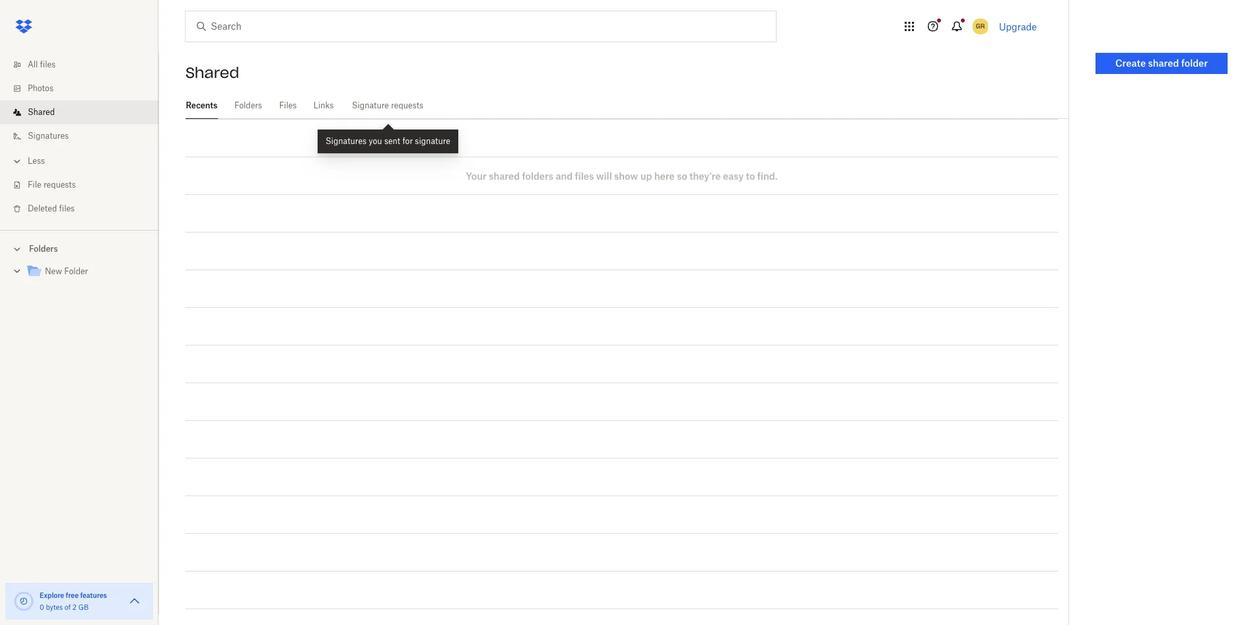 Task type: vqa. For each thing, say whether or not it's contained in the screenshot.
requests
yes



Task type: locate. For each thing, give the bounding box(es) containing it.
all files link
[[11, 53, 159, 77]]

requests for signature requests
[[391, 100, 424, 110]]

file
[[28, 180, 41, 190]]

files right all
[[40, 59, 56, 69]]

requests up for
[[391, 100, 424, 110]]

1 vertical spatial requests
[[44, 180, 76, 190]]

folders up new
[[29, 244, 58, 254]]

recents link
[[186, 93, 218, 117]]

0 horizontal spatial requests
[[44, 180, 76, 190]]

signature requests
[[352, 100, 424, 110]]

2 vertical spatial files
[[59, 204, 75, 213]]

folders left files on the left top of the page
[[235, 100, 262, 110]]

files right the deleted at the left top of page
[[59, 204, 75, 213]]

folders
[[235, 100, 262, 110], [29, 244, 58, 254]]

shared right your
[[489, 170, 520, 181]]

shared down photos
[[28, 107, 55, 117]]

0 horizontal spatial signatures
[[28, 131, 69, 141]]

signatures for signatures
[[28, 131, 69, 141]]

of
[[65, 603, 71, 611]]

deleted
[[28, 204, 57, 213]]

1 vertical spatial shared
[[28, 107, 55, 117]]

1 horizontal spatial shared
[[1149, 57, 1180, 69]]

your
[[466, 170, 487, 181]]

1 vertical spatial shared
[[489, 170, 520, 181]]

sent
[[385, 136, 401, 146]]

1 vertical spatial folders
[[29, 244, 58, 254]]

requests
[[391, 100, 424, 110], [44, 180, 76, 190]]

upgrade link
[[1000, 21, 1037, 32]]

and
[[556, 170, 573, 181]]

list
[[0, 45, 159, 230]]

Search in folder "Dropbox" text field
[[211, 19, 749, 34]]

1 horizontal spatial folders
[[235, 100, 262, 110]]

explore
[[40, 591, 64, 599]]

files for all files
[[40, 59, 56, 69]]

0 horizontal spatial folders
[[29, 244, 58, 254]]

1 horizontal spatial requests
[[391, 100, 424, 110]]

1 horizontal spatial files
[[59, 204, 75, 213]]

you
[[369, 136, 382, 146]]

to
[[746, 170, 756, 181]]

1 vertical spatial files
[[575, 170, 594, 181]]

bytes
[[46, 603, 63, 611]]

shared link
[[11, 100, 159, 124]]

signatures left you at the top left
[[326, 136, 367, 146]]

files
[[279, 100, 297, 110]]

0 vertical spatial shared
[[186, 63, 239, 82]]

0 horizontal spatial shared
[[489, 170, 520, 181]]

0 horizontal spatial files
[[40, 59, 56, 69]]

1 horizontal spatial signatures
[[326, 136, 367, 146]]

files left will
[[575, 170, 594, 181]]

create shared folder button
[[1096, 53, 1228, 74]]

0 horizontal spatial shared
[[28, 107, 55, 117]]

folders link
[[234, 93, 263, 117]]

gr button
[[971, 16, 992, 37]]

free
[[66, 591, 79, 599]]

file requests
[[28, 180, 76, 190]]

create
[[1116, 57, 1147, 69]]

folder
[[1182, 57, 1209, 69]]

tab list
[[186, 93, 1069, 119]]

links link
[[313, 93, 334, 117]]

shared left folder
[[1149, 57, 1180, 69]]

shared inside list item
[[28, 107, 55, 117]]

folders button
[[0, 239, 159, 258]]

create shared folder
[[1116, 57, 1209, 69]]

all files
[[28, 59, 56, 69]]

signatures up less
[[28, 131, 69, 141]]

shared list item
[[0, 100, 159, 124]]

list containing all files
[[0, 45, 159, 230]]

1 horizontal spatial shared
[[186, 63, 239, 82]]

0 vertical spatial files
[[40, 59, 56, 69]]

0 vertical spatial requests
[[391, 100, 424, 110]]

requests for file requests
[[44, 180, 76, 190]]

tab list containing recents
[[186, 93, 1069, 119]]

signature
[[415, 136, 451, 146]]

easy
[[723, 170, 744, 181]]

files
[[40, 59, 56, 69], [575, 170, 594, 181], [59, 204, 75, 213]]

2
[[73, 603, 77, 611]]

shared up recents link
[[186, 63, 239, 82]]

file requests link
[[11, 173, 159, 197]]

will
[[596, 170, 612, 181]]

signatures for signatures you sent for signature
[[326, 136, 367, 146]]

0 vertical spatial folders
[[235, 100, 262, 110]]

up
[[641, 170, 652, 181]]

0 vertical spatial shared
[[1149, 57, 1180, 69]]

requests inside tab list
[[391, 100, 424, 110]]

signatures
[[28, 131, 69, 141], [326, 136, 367, 146]]

requests right file
[[44, 180, 76, 190]]

quota usage element
[[13, 591, 34, 612]]

here
[[655, 170, 675, 181]]

links
[[314, 100, 334, 110]]

files link
[[279, 93, 297, 117]]

shared
[[1149, 57, 1180, 69], [489, 170, 520, 181]]

shared
[[186, 63, 239, 82], [28, 107, 55, 117]]

shared inside button
[[1149, 57, 1180, 69]]



Task type: describe. For each thing, give the bounding box(es) containing it.
for
[[403, 136, 413, 146]]

gr
[[977, 22, 986, 30]]

find.
[[758, 170, 778, 181]]

signature
[[352, 100, 389, 110]]

folder
[[64, 266, 88, 276]]

signature requests link
[[350, 93, 426, 117]]

new folder link
[[26, 263, 148, 281]]

all
[[28, 59, 38, 69]]

new folder
[[45, 266, 88, 276]]

0
[[40, 603, 44, 611]]

photos link
[[11, 77, 159, 100]]

recents
[[186, 100, 218, 110]]

new
[[45, 266, 62, 276]]

shared for your
[[489, 170, 520, 181]]

deleted files link
[[11, 197, 159, 221]]

so
[[677, 170, 688, 181]]

folders inside button
[[29, 244, 58, 254]]

shared for create
[[1149, 57, 1180, 69]]

photos
[[28, 83, 54, 93]]

2 horizontal spatial files
[[575, 170, 594, 181]]

gb
[[78, 603, 89, 611]]

folders
[[522, 170, 554, 181]]

upgrade
[[1000, 21, 1037, 32]]

dropbox image
[[11, 13, 37, 40]]

explore free features 0 bytes of 2 gb
[[40, 591, 107, 611]]

signatures you sent for signature
[[326, 136, 451, 146]]

show
[[615, 170, 639, 181]]

less
[[28, 156, 45, 166]]

deleted files
[[28, 204, 75, 213]]

features
[[80, 591, 107, 599]]

signatures link
[[11, 124, 159, 148]]

files for deleted files
[[59, 204, 75, 213]]

less image
[[11, 155, 24, 168]]

they're
[[690, 170, 721, 181]]

your shared folders and files will show up here so they're easy to find.
[[466, 170, 778, 181]]



